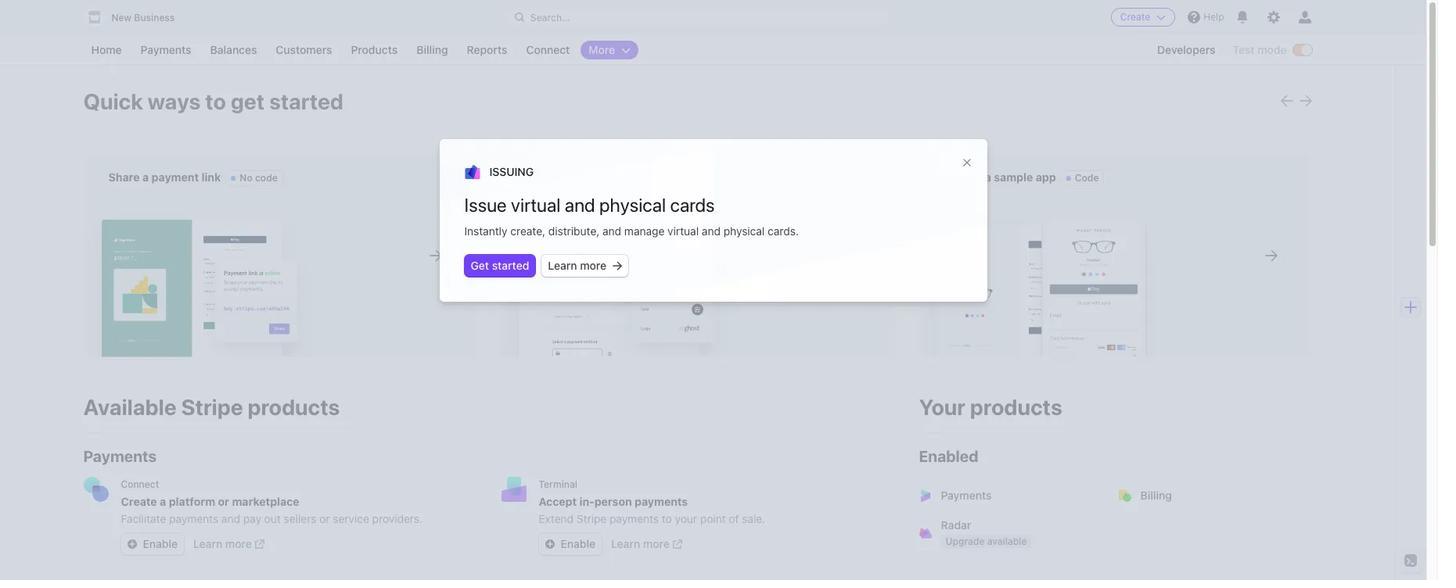 Task type: locate. For each thing, give the bounding box(es) containing it.
facilitate
[[121, 513, 166, 526]]

more down distribute,
[[580, 259, 607, 272]]

0 vertical spatial svg image
[[613, 261, 622, 271]]

1 vertical spatial payments link
[[910, 477, 1113, 515]]

1 vertical spatial connect
[[121, 479, 159, 491]]

sellers
[[284, 513, 317, 526]]

send an invoice
[[526, 171, 611, 184]]

0 horizontal spatial more
[[225, 538, 252, 551]]

an
[[557, 171, 570, 184]]

started down customers link
[[269, 88, 344, 114]]

no code for share a payment link
[[240, 172, 278, 184]]

connect create a platform or marketplace facilitate payments and pay out sellers or service providers.
[[121, 479, 423, 526]]

1 horizontal spatial no code
[[629, 172, 667, 184]]

1 horizontal spatial code
[[645, 172, 667, 184]]

svg image for enable
[[127, 540, 137, 549]]

connect for connect create a platform or marketplace facilitate payments and pay out sellers or service providers.
[[121, 479, 159, 491]]

0 vertical spatial create
[[1121, 11, 1151, 23]]

0 horizontal spatial virtual
[[511, 194, 561, 216]]

enable link for facilitate
[[121, 534, 184, 556]]

1 horizontal spatial out
[[965, 171, 983, 184]]

no code up manage
[[629, 172, 667, 184]]

to left get
[[205, 88, 226, 114]]

0 horizontal spatial learn more
[[193, 538, 252, 551]]

a inside connect create a platform or marketplace facilitate payments and pay out sellers or service providers.
[[160, 495, 166, 509]]

physical
[[600, 194, 666, 216], [724, 225, 765, 238]]

physical left the cards.
[[724, 225, 765, 238]]

a up facilitate
[[160, 495, 166, 509]]

of
[[729, 513, 739, 526]]

1 horizontal spatial enable link
[[539, 534, 602, 556]]

0 horizontal spatial out
[[264, 513, 281, 526]]

0 horizontal spatial no
[[240, 172, 253, 184]]

1 horizontal spatial billing
[[1141, 489, 1172, 502]]

started right get
[[492, 259, 529, 272]]

0 vertical spatial to
[[205, 88, 226, 114]]

and left manage
[[603, 225, 622, 238]]

payments link
[[133, 41, 199, 59], [910, 477, 1113, 515]]

cards.
[[768, 225, 799, 238]]

1 horizontal spatial billing link
[[1109, 477, 1312, 515]]

1 no from the left
[[240, 172, 253, 184]]

1 vertical spatial billing
[[1141, 489, 1172, 502]]

1 enable from the left
[[143, 538, 178, 551]]

enable
[[143, 538, 178, 551], [561, 538, 596, 551]]

out down marketplace at the left of the page
[[264, 513, 281, 526]]

0 horizontal spatial products
[[248, 394, 340, 420]]

send
[[526, 171, 554, 184]]

0 horizontal spatial to
[[205, 88, 226, 114]]

or right platform
[[218, 495, 229, 509]]

learn more down "terminal accept in-person payments extend stripe payments to your point of sale."
[[611, 538, 670, 551]]

0 horizontal spatial svg image
[[127, 540, 137, 549]]

0 horizontal spatial create
[[121, 495, 157, 509]]

or right sellers
[[320, 513, 330, 526]]

code
[[255, 172, 278, 184], [645, 172, 667, 184]]

more down pay
[[225, 538, 252, 551]]

create inside button
[[1121, 11, 1151, 23]]

svg image down instantly create, distribute, and manage virtual and physical cards.
[[613, 261, 622, 271]]

help button
[[1182, 5, 1231, 30]]

1 vertical spatial or
[[320, 513, 330, 526]]

learn more down pay
[[193, 538, 252, 551]]

to
[[205, 88, 226, 114], [662, 513, 672, 526]]

help
[[1204, 11, 1224, 23]]

learn more link down "terminal accept in-person payments extend stripe payments to your point of sale."
[[611, 537, 682, 553]]

learn more down distribute,
[[548, 259, 607, 272]]

learn more link down pay
[[193, 537, 264, 553]]

learn more
[[548, 259, 607, 272], [193, 538, 252, 551], [611, 538, 670, 551]]

payments down the business
[[141, 43, 191, 56]]

0 vertical spatial or
[[218, 495, 229, 509]]

0 vertical spatial payments
[[141, 43, 191, 56]]

enable down facilitate
[[143, 538, 178, 551]]

learn more link down distribute,
[[542, 255, 629, 277]]

new business
[[112, 12, 175, 23]]

payments for extend stripe payments to your point of sale.
[[610, 513, 659, 526]]

2 horizontal spatial a
[[985, 171, 992, 184]]

0 horizontal spatial connect
[[121, 479, 159, 491]]

virtual down cards
[[668, 225, 699, 238]]

0 horizontal spatial stripe
[[181, 394, 243, 420]]

0 horizontal spatial physical
[[600, 194, 666, 216]]

1 horizontal spatial a
[[160, 495, 166, 509]]

1 code from the left
[[255, 172, 278, 184]]

connect
[[526, 43, 570, 56], [121, 479, 159, 491]]

no right link
[[240, 172, 253, 184]]

0 horizontal spatial enable
[[143, 538, 178, 551]]

no for send an invoice
[[629, 172, 642, 184]]

marketplace
[[232, 495, 299, 509]]

distribute,
[[549, 225, 600, 238]]

learn more link
[[542, 255, 629, 277], [193, 537, 264, 553], [611, 537, 682, 553]]

0 horizontal spatial a
[[143, 171, 149, 184]]

1 horizontal spatial or
[[320, 513, 330, 526]]

0 horizontal spatial started
[[269, 88, 344, 114]]

create,
[[511, 225, 546, 238]]

svg image
[[545, 540, 555, 549]]

payments down "person"
[[610, 513, 659, 526]]

in-
[[580, 495, 595, 509]]

no
[[240, 172, 253, 184], [629, 172, 642, 184]]

enable right svg icon
[[561, 538, 596, 551]]

get started
[[471, 259, 529, 272]]

1 vertical spatial create
[[121, 495, 157, 509]]

no for share a payment link
[[240, 172, 253, 184]]

and left pay
[[221, 513, 240, 526]]

create inside connect create a platform or marketplace facilitate payments and pay out sellers or service providers.
[[121, 495, 157, 509]]

2 no from the left
[[629, 172, 642, 184]]

payments up radar
[[941, 489, 992, 502]]

customers
[[276, 43, 332, 56]]

reports
[[467, 43, 508, 56]]

toolbar
[[1281, 94, 1312, 109]]

business
[[134, 12, 175, 23]]

1 horizontal spatial learn
[[548, 259, 577, 272]]

create
[[1121, 11, 1151, 23], [121, 495, 157, 509]]

2 code from the left
[[645, 172, 667, 184]]

test mode
[[1233, 43, 1287, 56]]

1 enable link from the left
[[121, 534, 184, 556]]

1 vertical spatial started
[[492, 259, 529, 272]]

to left your
[[662, 513, 672, 526]]

1 vertical spatial billing link
[[1109, 477, 1312, 515]]

out right try
[[965, 171, 983, 184]]

a for try out a sample app
[[985, 171, 992, 184]]

payments down available
[[83, 448, 157, 466]]

terminal
[[539, 479, 578, 491]]

2 horizontal spatial learn more
[[611, 538, 670, 551]]

0 horizontal spatial code
[[255, 172, 278, 184]]

svg image down facilitate
[[127, 540, 137, 549]]

learn
[[548, 259, 577, 272], [193, 538, 223, 551], [611, 538, 640, 551]]

products link
[[343, 41, 406, 59]]

no right invoice
[[629, 172, 642, 184]]

0 horizontal spatial enable link
[[121, 534, 184, 556]]

1 vertical spatial svg image
[[127, 540, 137, 549]]

1 horizontal spatial started
[[492, 259, 529, 272]]

0 vertical spatial out
[[965, 171, 983, 184]]

1 horizontal spatial learn more
[[548, 259, 607, 272]]

0 horizontal spatial learn
[[193, 538, 223, 551]]

a right share
[[143, 171, 149, 184]]

1 horizontal spatial to
[[662, 513, 672, 526]]

create up developers link
[[1121, 11, 1151, 23]]

connect down search…
[[526, 43, 570, 56]]

payments
[[635, 495, 688, 509], [169, 513, 218, 526], [610, 513, 659, 526]]

more for facilitate payments and pay out sellers or service providers.
[[225, 538, 252, 551]]

developers
[[1158, 43, 1216, 56]]

1 horizontal spatial enable
[[561, 538, 596, 551]]

1 vertical spatial virtual
[[668, 225, 699, 238]]

1 horizontal spatial physical
[[724, 225, 765, 238]]

2 horizontal spatial more
[[643, 538, 670, 551]]

learn more link for facilitate payments and pay out sellers or service providers.
[[193, 537, 264, 553]]

and
[[565, 194, 595, 216], [603, 225, 622, 238], [702, 225, 721, 238], [221, 513, 240, 526]]

enable link down facilitate
[[121, 534, 184, 556]]

enable link down "extend"
[[539, 534, 602, 556]]

0 vertical spatial connect
[[526, 43, 570, 56]]

1 horizontal spatial svg image
[[613, 261, 622, 271]]

0 vertical spatial started
[[269, 88, 344, 114]]

code
[[1075, 172, 1099, 184]]

1 vertical spatial stripe
[[577, 513, 607, 526]]

or
[[218, 495, 229, 509], [320, 513, 330, 526]]

physical up instantly create, distribute, and manage virtual and physical cards.
[[600, 194, 666, 216]]

2 horizontal spatial learn
[[611, 538, 640, 551]]

connect link
[[518, 41, 578, 59]]

reports link
[[459, 41, 515, 59]]

svg image
[[613, 261, 622, 271], [127, 540, 137, 549]]

learn down platform
[[193, 538, 223, 551]]

1 horizontal spatial no
[[629, 172, 642, 184]]

virtual
[[511, 194, 561, 216], [668, 225, 699, 238]]

a left sample
[[985, 171, 992, 184]]

0 vertical spatial billing link
[[409, 41, 456, 59]]

products
[[248, 394, 340, 420], [970, 394, 1063, 420]]

1 horizontal spatial connect
[[526, 43, 570, 56]]

issue
[[465, 194, 507, 216]]

create up facilitate
[[121, 495, 157, 509]]

a for connect create a platform or marketplace facilitate payments and pay out sellers or service providers.
[[160, 495, 166, 509]]

shift section content left image
[[1281, 94, 1293, 107]]

payments down platform
[[169, 513, 218, 526]]

code for send an invoice
[[645, 172, 667, 184]]

0 vertical spatial virtual
[[511, 194, 561, 216]]

1 horizontal spatial create
[[1121, 11, 1151, 23]]

0 horizontal spatial no code
[[240, 172, 278, 184]]

customers link
[[268, 41, 340, 59]]

1 vertical spatial out
[[264, 513, 281, 526]]

learn down "person"
[[611, 538, 640, 551]]

shift section content right image
[[1300, 94, 1312, 107]]

person
[[595, 495, 632, 509]]

connect up facilitate
[[121, 479, 159, 491]]

started
[[269, 88, 344, 114], [492, 259, 529, 272]]

payments link down the business
[[133, 41, 199, 59]]

1 no code from the left
[[240, 172, 278, 184]]

try
[[944, 171, 962, 184]]

get
[[471, 259, 489, 272]]

2 no code from the left
[[629, 172, 667, 184]]

billing
[[417, 43, 448, 56], [1141, 489, 1172, 502]]

out
[[965, 171, 983, 184], [264, 513, 281, 526]]

1 horizontal spatial virtual
[[668, 225, 699, 238]]

0 vertical spatial billing
[[417, 43, 448, 56]]

2 enable from the left
[[561, 538, 596, 551]]

1 vertical spatial to
[[662, 513, 672, 526]]

more down "terminal accept in-person payments extend stripe payments to your point of sale."
[[643, 538, 670, 551]]

Search… search field
[[505, 7, 890, 27]]

virtual up create,
[[511, 194, 561, 216]]

connect inside connect create a platform or marketplace facilitate payments and pay out sellers or service providers.
[[121, 479, 159, 491]]

code up manage
[[645, 172, 667, 184]]

sample
[[994, 171, 1033, 184]]

code right link
[[255, 172, 278, 184]]

0 vertical spatial payments link
[[133, 41, 199, 59]]

get started button
[[465, 255, 536, 277]]

home link
[[83, 41, 130, 59]]

1 horizontal spatial stripe
[[577, 513, 607, 526]]

0 horizontal spatial billing link
[[409, 41, 456, 59]]

2 enable link from the left
[[539, 534, 602, 556]]

learn down distribute,
[[548, 259, 577, 272]]

stripe
[[181, 394, 243, 420], [577, 513, 607, 526]]

no code right link
[[240, 172, 278, 184]]

payments link up the available
[[910, 477, 1113, 515]]

learn more for extend stripe payments to your point of sale.
[[611, 538, 670, 551]]

no code for send an invoice
[[629, 172, 667, 184]]

0 vertical spatial stripe
[[181, 394, 243, 420]]

payments inside connect create a platform or marketplace facilitate payments and pay out sellers or service providers.
[[169, 513, 218, 526]]

enabled
[[919, 448, 979, 466]]

point
[[700, 513, 726, 526]]

1 horizontal spatial products
[[970, 394, 1063, 420]]

a
[[143, 171, 149, 184], [985, 171, 992, 184], [160, 495, 166, 509]]

learn for extend stripe payments to your point of sale.
[[611, 538, 640, 551]]

balances
[[210, 43, 257, 56]]



Task type: describe. For each thing, give the bounding box(es) containing it.
issue virtual and physical cards
[[465, 194, 715, 216]]

available
[[83, 394, 177, 420]]

1 horizontal spatial more
[[580, 259, 607, 272]]

radar upgrade available
[[941, 519, 1027, 548]]

0 horizontal spatial or
[[218, 495, 229, 509]]

radar
[[941, 519, 972, 532]]

learn more for facilitate payments and pay out sellers or service providers.
[[193, 538, 252, 551]]

create button
[[1111, 8, 1176, 27]]

test
[[1233, 43, 1255, 56]]

manage
[[625, 225, 665, 238]]

2 products from the left
[[970, 394, 1063, 420]]

available stripe products
[[83, 394, 340, 420]]

products
[[351, 43, 398, 56]]

enable for facilitate
[[143, 538, 178, 551]]

learn more link for extend stripe payments to your point of sale.
[[611, 537, 682, 553]]

stripe inside "terminal accept in-person payments extend stripe payments to your point of sale."
[[577, 513, 607, 526]]

invoice
[[572, 171, 611, 184]]

upgrade
[[946, 536, 985, 548]]

your
[[919, 394, 966, 420]]

1 vertical spatial payments
[[83, 448, 157, 466]]

balances link
[[202, 41, 265, 59]]

and up distribute,
[[565, 194, 595, 216]]

payment
[[152, 171, 199, 184]]

and down cards
[[702, 225, 721, 238]]

extend
[[539, 513, 574, 526]]

sale.
[[742, 513, 766, 526]]

ways
[[148, 88, 201, 114]]

0 horizontal spatial payments link
[[133, 41, 199, 59]]

mode
[[1258, 43, 1287, 56]]

started inside get started button
[[492, 259, 529, 272]]

2 vertical spatial payments
[[941, 489, 992, 502]]

0 horizontal spatial billing
[[417, 43, 448, 56]]

terminal accept in-person payments extend stripe payments to your point of sale.
[[539, 479, 766, 526]]

share a payment link
[[108, 171, 221, 184]]

developers link
[[1150, 41, 1224, 59]]

code for share a payment link
[[255, 172, 278, 184]]

pay
[[243, 513, 261, 526]]

new
[[112, 12, 132, 23]]

cards
[[670, 194, 715, 216]]

app
[[1036, 171, 1056, 184]]

1 vertical spatial physical
[[724, 225, 765, 238]]

get
[[231, 88, 265, 114]]

your
[[675, 513, 697, 526]]

instantly
[[465, 225, 508, 238]]

and inside connect create a platform or marketplace facilitate payments and pay out sellers or service providers.
[[221, 513, 240, 526]]

enable for stripe
[[561, 538, 596, 551]]

payments up your
[[635, 495, 688, 509]]

out inside connect create a platform or marketplace facilitate payments and pay out sellers or service providers.
[[264, 513, 281, 526]]

more for extend stripe payments to your point of sale.
[[643, 538, 670, 551]]

quick
[[83, 88, 143, 114]]

search…
[[531, 11, 570, 23]]

issuing
[[490, 165, 534, 178]]

home
[[91, 43, 122, 56]]

platform
[[169, 495, 215, 509]]

to inside "terminal accept in-person payments extend stripe payments to your point of sale."
[[662, 513, 672, 526]]

available
[[988, 536, 1027, 548]]

1 products from the left
[[248, 394, 340, 420]]

instantly create, distribute, and manage virtual and physical cards.
[[465, 225, 799, 238]]

more button
[[581, 41, 639, 59]]

enable link for stripe
[[539, 534, 602, 556]]

new business button
[[83, 6, 190, 28]]

accept
[[539, 495, 577, 509]]

your products
[[919, 394, 1063, 420]]

quick ways to get started
[[83, 88, 344, 114]]

connect for connect
[[526, 43, 570, 56]]

link
[[202, 171, 221, 184]]

payments for facilitate payments and pay out sellers or service providers.
[[169, 513, 218, 526]]

learn for facilitate payments and pay out sellers or service providers.
[[193, 538, 223, 551]]

service
[[333, 513, 369, 526]]

0 vertical spatial physical
[[600, 194, 666, 216]]

more
[[589, 43, 615, 56]]

share
[[108, 171, 140, 184]]

svg image for learn more
[[613, 261, 622, 271]]

providers.
[[372, 513, 423, 526]]

try out a sample app
[[944, 171, 1056, 184]]

1 horizontal spatial payments link
[[910, 477, 1113, 515]]



Task type: vqa. For each thing, say whether or not it's contained in the screenshot.
products
yes



